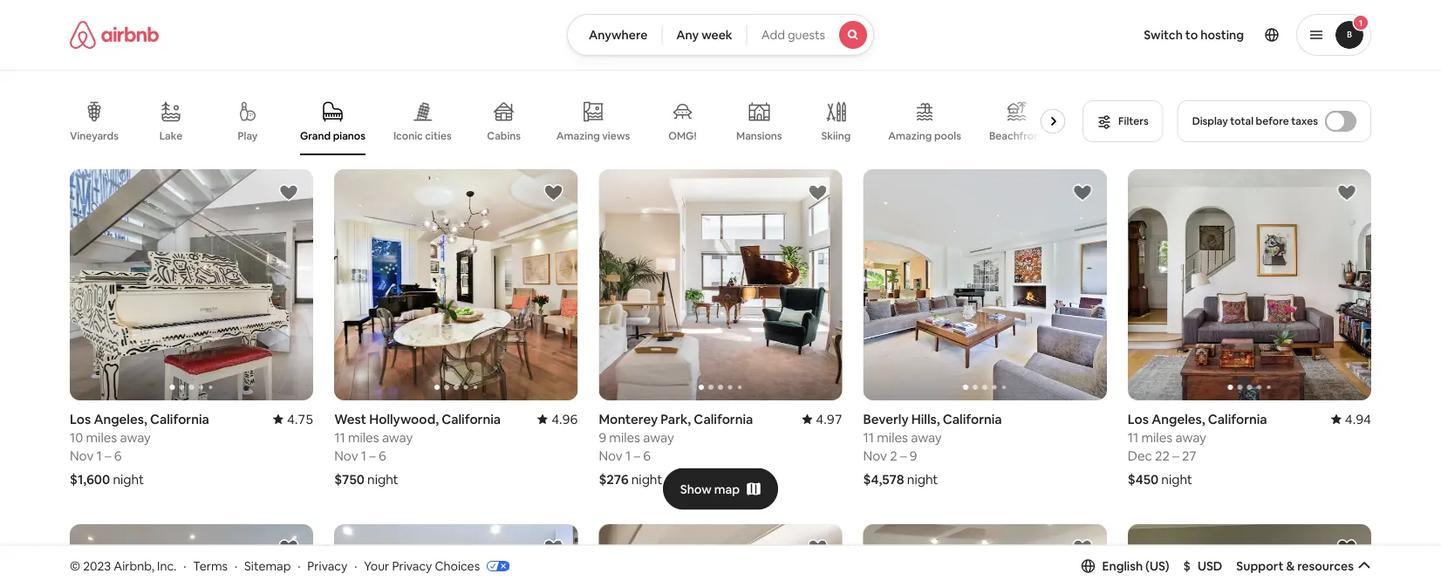 Task type: describe. For each thing, give the bounding box(es) containing it.
1 horizontal spatial add to wishlist: los angeles, california image
[[1072, 538, 1093, 559]]

– for $1,600
[[105, 447, 111, 464]]

miles for $4,578
[[877, 429, 908, 446]]

1 for west hollywood, california
[[361, 447, 366, 464]]

west
[[334, 411, 366, 428]]

airbnb,
[[114, 558, 154, 574]]

&
[[1286, 558, 1295, 574]]

play
[[238, 129, 258, 143]]

2 · from the left
[[235, 558, 238, 574]]

night for $276
[[631, 471, 662, 488]]

nov for 9 miles away
[[599, 447, 623, 464]]

beverly hills, california 11 miles away nov 2 – 9 $4,578 night
[[863, 411, 1002, 488]]

add guests button
[[747, 14, 874, 56]]

switch to hosting link
[[1134, 17, 1255, 53]]

california for los angeles, california 11 miles away dec 22 – 27 $450 night
[[1208, 411, 1267, 428]]

22
[[1155, 447, 1170, 464]]

week
[[702, 27, 733, 43]]

– for $750
[[369, 447, 376, 464]]

nov inside beverly hills, california 11 miles away nov 2 – 9 $4,578 night
[[863, 447, 887, 464]]

support
[[1237, 558, 1284, 574]]

amazing for amazing pools
[[888, 129, 932, 143]]

sitemap link
[[244, 558, 291, 574]]

terms · sitemap · privacy ·
[[193, 558, 357, 574]]

support & resources button
[[1237, 558, 1371, 574]]

taxes
[[1291, 114, 1318, 128]]

your privacy choices link
[[364, 558, 510, 575]]

california for monterey park, california 9 miles away nov 1 – 6 $276 night
[[694, 411, 753, 428]]

nov for 10 miles away
[[70, 447, 94, 464]]

display total before taxes
[[1192, 114, 1318, 128]]

4 · from the left
[[354, 558, 357, 574]]

$
[[1184, 558, 1191, 574]]

$4,578
[[863, 471, 904, 488]]

1 for monterey park, california
[[626, 447, 631, 464]]

monterey
[[599, 411, 658, 428]]

night for $1,600
[[113, 471, 144, 488]]

0 horizontal spatial add to wishlist: los angeles, california image
[[808, 538, 828, 559]]

$1,600
[[70, 471, 110, 488]]

– for $276
[[634, 447, 640, 464]]

english
[[1102, 558, 1143, 574]]

$276
[[599, 471, 629, 488]]

privacy link
[[307, 558, 347, 574]]

4.75
[[287, 411, 313, 428]]

away for $450
[[1176, 429, 1206, 446]]

6 for $1,600
[[114, 447, 122, 464]]

usd
[[1198, 558, 1223, 574]]

amazing views
[[556, 129, 630, 142]]

$450
[[1128, 471, 1159, 488]]

4.97
[[816, 411, 842, 428]]

1 inside dropdown button
[[1359, 17, 1363, 28]]

filters
[[1119, 114, 1149, 128]]

west hollywood, california 11 miles away nov 1 – 6 $750 night
[[334, 411, 501, 488]]

4.75 out of 5 average rating image
[[273, 411, 313, 428]]

27
[[1182, 447, 1196, 464]]

anywhere button
[[567, 14, 662, 56]]

filters button
[[1083, 100, 1164, 142]]

10
[[70, 429, 83, 446]]

4.96 out of 5 average rating image
[[538, 411, 578, 428]]

4.96
[[552, 411, 578, 428]]

1 horizontal spatial add to wishlist: los angeles, california image
[[543, 538, 564, 559]]

any week
[[676, 27, 733, 43]]

switch to hosting
[[1144, 27, 1244, 43]]

© 2023 airbnb, inc. ·
[[70, 558, 186, 574]]

pianos
[[333, 129, 366, 143]]

grand pianos
[[300, 129, 366, 143]]

amazing for amazing views
[[556, 129, 600, 142]]

night for $4,578
[[907, 471, 938, 488]]

2 horizontal spatial add to wishlist: los angeles, california image
[[1337, 538, 1358, 559]]

4.94
[[1345, 411, 1371, 428]]

grand
[[300, 129, 331, 143]]

add guests
[[761, 27, 825, 43]]

2023
[[83, 558, 111, 574]]

9 inside the monterey park, california 9 miles away nov 1 – 6 $276 night
[[599, 429, 606, 446]]

pools
[[934, 129, 961, 143]]

your privacy choices
[[364, 558, 480, 574]]

none search field containing anywhere
[[567, 14, 874, 56]]

dec
[[1128, 447, 1152, 464]]

california for los angeles, california 10 miles away nov 1 – 6 $1,600 night
[[150, 411, 209, 428]]

any
[[676, 27, 699, 43]]

lake
[[159, 129, 182, 143]]

away for $276
[[643, 429, 674, 446]]

choices
[[435, 558, 480, 574]]

skiing
[[821, 129, 851, 143]]

los for 11
[[1128, 411, 1149, 428]]

omg!
[[668, 129, 697, 143]]

cabins
[[487, 129, 521, 143]]

show
[[680, 481, 712, 497]]

$ usd
[[1184, 558, 1223, 574]]

total
[[1230, 114, 1254, 128]]

terms
[[193, 558, 228, 574]]

miles for $450
[[1142, 429, 1173, 446]]

monterey park, california 9 miles away nov 1 – 6 $276 night
[[599, 411, 753, 488]]

3 · from the left
[[298, 558, 301, 574]]



Task type: locate. For each thing, give the bounding box(es) containing it.
miles inside los angeles, california 10 miles away nov 1 – 6 $1,600 night
[[86, 429, 117, 446]]

2 miles from the left
[[609, 429, 640, 446]]

night right $276
[[631, 471, 662, 488]]

miles inside the monterey park, california 9 miles away nov 1 – 6 $276 night
[[609, 429, 640, 446]]

anywhere
[[589, 27, 648, 43]]

miles inside west hollywood, california 11 miles away nov 1 – 6 $750 night
[[348, 429, 379, 446]]

miles
[[86, 429, 117, 446], [609, 429, 640, 446], [348, 429, 379, 446], [877, 429, 908, 446], [1142, 429, 1173, 446]]

los angeles, california 10 miles away nov 1 – 6 $1,600 night
[[70, 411, 209, 488]]

11 down beverly
[[863, 429, 874, 446]]

– left 27
[[1173, 447, 1179, 464]]

amazing left pools
[[888, 129, 932, 143]]

night inside beverly hills, california 11 miles away nov 2 – 9 $4,578 night
[[907, 471, 938, 488]]

amazing left views at the left top
[[556, 129, 600, 142]]

·
[[183, 558, 186, 574], [235, 558, 238, 574], [298, 558, 301, 574], [354, 558, 357, 574]]

away down hills, at the bottom of the page
[[911, 429, 942, 446]]

– up $1,600 on the left bottom of the page
[[105, 447, 111, 464]]

–
[[105, 447, 111, 464], [634, 447, 640, 464], [369, 447, 376, 464], [900, 447, 907, 464], [1173, 447, 1179, 464]]

3 – from the left
[[369, 447, 376, 464]]

add to wishlist: los angeles, california image
[[1337, 182, 1358, 203], [808, 538, 828, 559], [1072, 538, 1093, 559]]

nov down 10
[[70, 447, 94, 464]]

away for $750
[[382, 429, 413, 446]]

2
[[890, 447, 897, 464]]

9
[[599, 429, 606, 446], [910, 447, 917, 464]]

away for $1,600
[[120, 429, 151, 446]]

los
[[70, 411, 91, 428], [1128, 411, 1149, 428]]

11 for los
[[1128, 429, 1139, 446]]

1 angeles, from the left
[[94, 411, 147, 428]]

hills,
[[912, 411, 940, 428]]

5 away from the left
[[1176, 429, 1206, 446]]

angeles,
[[94, 411, 147, 428], [1152, 411, 1205, 428]]

add to wishlist: beverly hills, california image down filters button
[[1072, 182, 1093, 203]]

show map
[[680, 481, 740, 497]]

away inside los angeles, california 10 miles away nov 1 – 6 $1,600 night
[[120, 429, 151, 446]]

– inside the monterey park, california 9 miles away nov 1 – 6 $276 night
[[634, 447, 640, 464]]

night inside los angeles, california 10 miles away nov 1 – 6 $1,600 night
[[113, 471, 144, 488]]

3 away from the left
[[382, 429, 413, 446]]

1 privacy from the left
[[307, 558, 347, 574]]

1 11 from the left
[[334, 429, 345, 446]]

english (us) button
[[1081, 558, 1170, 574]]

privacy left your
[[307, 558, 347, 574]]

iconic
[[393, 129, 423, 142]]

1 – from the left
[[105, 447, 111, 464]]

4 – from the left
[[900, 447, 907, 464]]

miles inside beverly hills, california 11 miles away nov 2 – 9 $4,578 night
[[877, 429, 908, 446]]

group
[[70, 87, 1072, 155], [70, 169, 313, 401], [334, 169, 578, 401], [599, 169, 842, 401], [863, 169, 1107, 401], [1128, 169, 1371, 401], [70, 525, 313, 587], [334, 525, 578, 587], [599, 525, 842, 587], [863, 525, 1107, 587], [1128, 525, 1371, 587]]

0 horizontal spatial angeles,
[[94, 411, 147, 428]]

angeles, for 27
[[1152, 411, 1205, 428]]

1 miles from the left
[[86, 429, 117, 446]]

11 for west
[[334, 429, 345, 446]]

4.97 out of 5 average rating image
[[802, 411, 842, 428]]

(us)
[[1146, 558, 1170, 574]]

angeles, up $1,600 on the left bottom of the page
[[94, 411, 147, 428]]

2 angeles, from the left
[[1152, 411, 1205, 428]]

add to wishlist: los angeles, california image
[[278, 182, 299, 203], [543, 538, 564, 559], [1337, 538, 1358, 559]]

– for $450
[[1173, 447, 1179, 464]]

4 night from the left
[[907, 471, 938, 488]]

6 inside the monterey park, california 9 miles away nov 1 – 6 $276 night
[[643, 447, 651, 464]]

hollywood,
[[369, 411, 439, 428]]

1 inside west hollywood, california 11 miles away nov 1 – 6 $750 night
[[361, 447, 366, 464]]

group containing iconic cities
[[70, 87, 1072, 155]]

– right 2
[[900, 447, 907, 464]]

add
[[761, 27, 785, 43]]

– inside los angeles, california 10 miles away nov 1 – 6 $1,600 night
[[105, 447, 111, 464]]

add to wishlist: beverly hills, california image left privacy link
[[278, 538, 299, 559]]

5 california from the left
[[1208, 411, 1267, 428]]

angeles, for 6
[[94, 411, 147, 428]]

11 inside beverly hills, california 11 miles away nov 2 – 9 $4,578 night
[[863, 429, 874, 446]]

away inside the monterey park, california 9 miles away nov 1 – 6 $276 night
[[643, 429, 674, 446]]

angeles, inside los angeles, california 10 miles away nov 1 – 6 $1,600 night
[[94, 411, 147, 428]]

11 down "west"
[[334, 429, 345, 446]]

3 california from the left
[[442, 411, 501, 428]]

1 horizontal spatial add to wishlist: beverly hills, california image
[[1072, 182, 1093, 203]]

add to wishlist: beverly hills, california image
[[1072, 182, 1093, 203], [278, 538, 299, 559]]

california for west hollywood, california 11 miles away nov 1 – 6 $750 night
[[442, 411, 501, 428]]

miles for $276
[[609, 429, 640, 446]]

los angeles, california 11 miles away dec 22 – 27 $450 night
[[1128, 411, 1267, 488]]

los inside los angeles, california 10 miles away nov 1 – 6 $1,600 night
[[70, 411, 91, 428]]

los for 10
[[70, 411, 91, 428]]

1 for los angeles, california
[[96, 447, 102, 464]]

9 down monterey
[[599, 429, 606, 446]]

5 night from the left
[[1162, 471, 1193, 488]]

your
[[364, 558, 389, 574]]

miles for $750
[[348, 429, 379, 446]]

1 horizontal spatial 6
[[379, 447, 386, 464]]

to
[[1186, 27, 1198, 43]]

away inside beverly hills, california 11 miles away nov 2 – 9 $4,578 night
[[911, 429, 942, 446]]

4 miles from the left
[[877, 429, 908, 446]]

1 horizontal spatial amazing
[[888, 129, 932, 143]]

2 privacy from the left
[[392, 558, 432, 574]]

11
[[334, 429, 345, 446], [863, 429, 874, 446], [1128, 429, 1139, 446]]

nov for 11 miles away
[[334, 447, 358, 464]]

1 inside los angeles, california 10 miles away nov 1 – 6 $1,600 night
[[96, 447, 102, 464]]

– inside west hollywood, california 11 miles away nov 1 – 6 $750 night
[[369, 447, 376, 464]]

– inside beverly hills, california 11 miles away nov 2 – 9 $4,578 night
[[900, 447, 907, 464]]

vineyards
[[70, 129, 119, 143]]

map
[[714, 481, 740, 497]]

0 horizontal spatial add to wishlist: beverly hills, california image
[[278, 538, 299, 559]]

©
[[70, 558, 80, 574]]

1 california from the left
[[150, 411, 209, 428]]

terms link
[[193, 558, 228, 574]]

california
[[150, 411, 209, 428], [694, 411, 753, 428], [442, 411, 501, 428], [943, 411, 1002, 428], [1208, 411, 1267, 428]]

9 right 2
[[910, 447, 917, 464]]

4 away from the left
[[911, 429, 942, 446]]

1 night from the left
[[113, 471, 144, 488]]

display
[[1192, 114, 1228, 128]]

0 vertical spatial add to wishlist: beverly hills, california image
[[1072, 182, 1093, 203]]

miles up "22"
[[1142, 429, 1173, 446]]

2 night from the left
[[631, 471, 662, 488]]

mansions
[[736, 129, 782, 143]]

1 inside the monterey park, california 9 miles away nov 1 – 6 $276 night
[[626, 447, 631, 464]]

6 for $276
[[643, 447, 651, 464]]

None search field
[[567, 14, 874, 56]]

away up 27
[[1176, 429, 1206, 446]]

0 horizontal spatial add to wishlist: los angeles, california image
[[278, 182, 299, 203]]

$750
[[334, 471, 365, 488]]

1 · from the left
[[183, 558, 186, 574]]

1 los from the left
[[70, 411, 91, 428]]

3 6 from the left
[[379, 447, 386, 464]]

0 horizontal spatial privacy
[[307, 558, 347, 574]]

1 horizontal spatial 11
[[863, 429, 874, 446]]

miles up 2
[[877, 429, 908, 446]]

nov
[[70, 447, 94, 464], [599, 447, 623, 464], [334, 447, 358, 464], [863, 447, 887, 464]]

inc.
[[157, 558, 177, 574]]

away down hollywood,
[[382, 429, 413, 446]]

1 horizontal spatial privacy
[[392, 558, 432, 574]]

los inside los angeles, california 11 miles away dec 22 – 27 $450 night
[[1128, 411, 1149, 428]]

4 california from the left
[[943, 411, 1002, 428]]

– down monterey
[[634, 447, 640, 464]]

night for $450
[[1162, 471, 1193, 488]]

add to wishlist: west hollywood, california image
[[543, 182, 564, 203]]

2 los from the left
[[1128, 411, 1149, 428]]

1 horizontal spatial angeles,
[[1152, 411, 1205, 428]]

3 miles from the left
[[348, 429, 379, 446]]

2 – from the left
[[634, 447, 640, 464]]

11 for beverly
[[863, 429, 874, 446]]

night down 27
[[1162, 471, 1193, 488]]

1 6 from the left
[[114, 447, 122, 464]]

2 nov from the left
[[599, 447, 623, 464]]

11 up dec on the right bottom of the page
[[1128, 429, 1139, 446]]

miles inside los angeles, california 11 miles away dec 22 – 27 $450 night
[[1142, 429, 1173, 446]]

2 away from the left
[[643, 429, 674, 446]]

1 horizontal spatial 9
[[910, 447, 917, 464]]

any week button
[[662, 14, 747, 56]]

5 – from the left
[[1173, 447, 1179, 464]]

away inside west hollywood, california 11 miles away nov 1 – 6 $750 night
[[382, 429, 413, 446]]

– for $4,578
[[900, 447, 907, 464]]

iconic cities
[[393, 129, 452, 142]]

cities
[[425, 129, 452, 142]]

away down park,
[[643, 429, 674, 446]]

sitemap
[[244, 558, 291, 574]]

2 6 from the left
[[643, 447, 651, 464]]

0 horizontal spatial 6
[[114, 447, 122, 464]]

0 horizontal spatial amazing
[[556, 129, 600, 142]]

away for $4,578
[[911, 429, 942, 446]]

6
[[114, 447, 122, 464], [643, 447, 651, 464], [379, 447, 386, 464]]

away right 10
[[120, 429, 151, 446]]

english (us)
[[1102, 558, 1170, 574]]

2 horizontal spatial 11
[[1128, 429, 1139, 446]]

0 horizontal spatial 11
[[334, 429, 345, 446]]

hosting
[[1201, 27, 1244, 43]]

night right $4,578
[[907, 471, 938, 488]]

9 inside beverly hills, california 11 miles away nov 2 – 9 $4,578 night
[[910, 447, 917, 464]]

· left your
[[354, 558, 357, 574]]

miles down "west"
[[348, 429, 379, 446]]

0 horizontal spatial los
[[70, 411, 91, 428]]

nov inside los angeles, california 10 miles away nov 1 – 6 $1,600 night
[[70, 447, 94, 464]]

· right "terms"
[[235, 558, 238, 574]]

6 for $750
[[379, 447, 386, 464]]

1 away from the left
[[120, 429, 151, 446]]

california inside los angeles, california 11 miles away dec 22 – 27 $450 night
[[1208, 411, 1267, 428]]

2 california from the left
[[694, 411, 753, 428]]

display total before taxes button
[[1178, 100, 1371, 142]]

california inside the monterey park, california 9 miles away nov 1 – 6 $276 night
[[694, 411, 753, 428]]

park,
[[661, 411, 691, 428]]

6 inside los angeles, california 10 miles away nov 1 – 6 $1,600 night
[[114, 447, 122, 464]]

beachfront
[[989, 129, 1044, 143]]

resources
[[1297, 558, 1354, 574]]

nov up $750
[[334, 447, 358, 464]]

· left privacy link
[[298, 558, 301, 574]]

3 nov from the left
[[334, 447, 358, 464]]

0 vertical spatial 9
[[599, 429, 606, 446]]

11 inside los angeles, california 11 miles away dec 22 – 27 $450 night
[[1128, 429, 1139, 446]]

angeles, inside los angeles, california 11 miles away dec 22 – 27 $450 night
[[1152, 411, 1205, 428]]

1 vertical spatial add to wishlist: beverly hills, california image
[[278, 538, 299, 559]]

4 nov from the left
[[863, 447, 887, 464]]

11 inside west hollywood, california 11 miles away nov 1 – 6 $750 night
[[334, 429, 345, 446]]

amazing
[[556, 129, 600, 142], [888, 129, 932, 143]]

california inside west hollywood, california 11 miles away nov 1 – 6 $750 night
[[442, 411, 501, 428]]

2 horizontal spatial 6
[[643, 447, 651, 464]]

guests
[[788, 27, 825, 43]]

away
[[120, 429, 151, 446], [643, 429, 674, 446], [382, 429, 413, 446], [911, 429, 942, 446], [1176, 429, 1206, 446]]

views
[[602, 129, 630, 142]]

night right $750
[[367, 471, 398, 488]]

privacy
[[307, 558, 347, 574], [392, 558, 432, 574]]

add to wishlist: monterey park, california image
[[808, 182, 828, 203]]

miles right 10
[[86, 429, 117, 446]]

night inside west hollywood, california 11 miles away nov 1 – 6 $750 night
[[367, 471, 398, 488]]

california for beverly hills, california 11 miles away nov 2 – 9 $4,578 night
[[943, 411, 1002, 428]]

nov inside west hollywood, california 11 miles away nov 1 – 6 $750 night
[[334, 447, 358, 464]]

1 vertical spatial 9
[[910, 447, 917, 464]]

california inside beverly hills, california 11 miles away nov 2 – 9 $4,578 night
[[943, 411, 1002, 428]]

1 horizontal spatial los
[[1128, 411, 1149, 428]]

privacy right your
[[392, 558, 432, 574]]

california inside los angeles, california 10 miles away nov 1 – 6 $1,600 night
[[150, 411, 209, 428]]

2 11 from the left
[[863, 429, 874, 446]]

nov left 2
[[863, 447, 887, 464]]

2 horizontal spatial add to wishlist: los angeles, california image
[[1337, 182, 1358, 203]]

switch
[[1144, 27, 1183, 43]]

los up dec on the right bottom of the page
[[1128, 411, 1149, 428]]

nov up $276
[[599, 447, 623, 464]]

night inside the monterey park, california 9 miles away nov 1 – 6 $276 night
[[631, 471, 662, 488]]

support & resources
[[1237, 558, 1354, 574]]

miles down monterey
[[609, 429, 640, 446]]

angeles, up 27
[[1152, 411, 1205, 428]]

nov inside the monterey park, california 9 miles away nov 1 – 6 $276 night
[[599, 447, 623, 464]]

los up 10
[[70, 411, 91, 428]]

show map button
[[663, 468, 778, 510]]

before
[[1256, 114, 1289, 128]]

– down hollywood,
[[369, 447, 376, 464]]

0 horizontal spatial 9
[[599, 429, 606, 446]]

1 button
[[1296, 14, 1371, 56]]

beverly
[[863, 411, 909, 428]]

miles for $1,600
[[86, 429, 117, 446]]

3 11 from the left
[[1128, 429, 1139, 446]]

6 inside west hollywood, california 11 miles away nov 1 – 6 $750 night
[[379, 447, 386, 464]]

· right inc.
[[183, 558, 186, 574]]

night for $750
[[367, 471, 398, 488]]

– inside los angeles, california 11 miles away dec 22 – 27 $450 night
[[1173, 447, 1179, 464]]

night right $1,600 on the left bottom of the page
[[113, 471, 144, 488]]

3 night from the left
[[367, 471, 398, 488]]

night inside los angeles, california 11 miles away dec 22 – 27 $450 night
[[1162, 471, 1193, 488]]

1 nov from the left
[[70, 447, 94, 464]]

away inside los angeles, california 11 miles away dec 22 – 27 $450 night
[[1176, 429, 1206, 446]]

amazing pools
[[888, 129, 961, 143]]

5 miles from the left
[[1142, 429, 1173, 446]]

4.94 out of 5 average rating image
[[1331, 411, 1371, 428]]

profile element
[[895, 0, 1371, 70]]



Task type: vqa. For each thing, say whether or not it's contained in the screenshot.
the right 3
no



